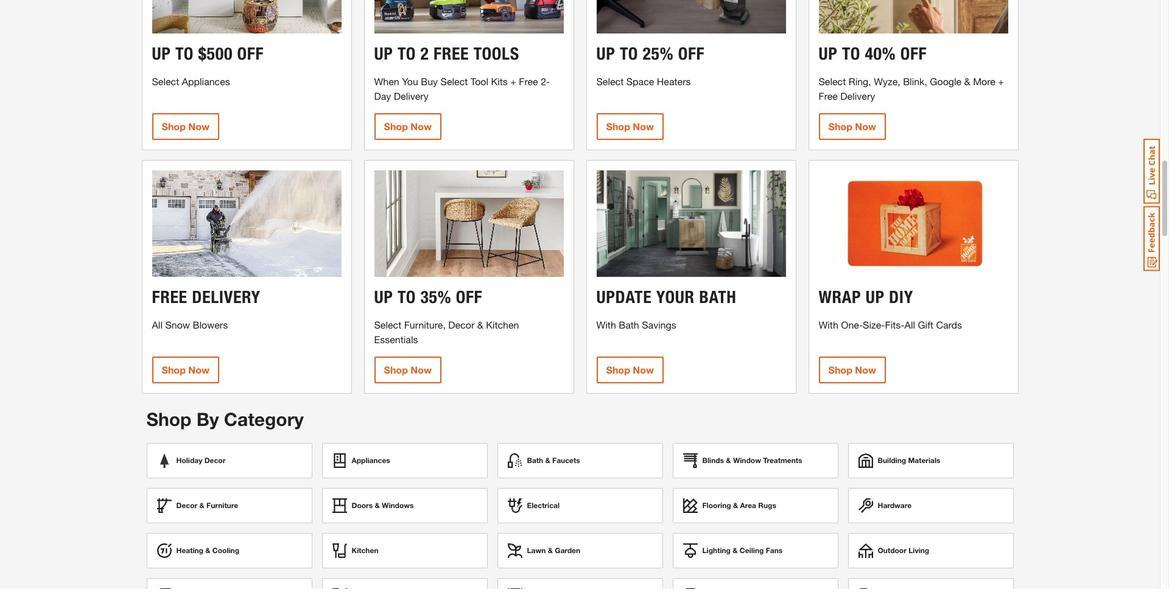Task type: describe. For each thing, give the bounding box(es) containing it.
diy
[[890, 287, 914, 307]]

area
[[741, 501, 757, 511]]

up to 35% off
[[374, 287, 483, 307]]

lighting & ceiling fans link
[[673, 534, 839, 569]]

& for decor & furniture
[[200, 501, 205, 511]]

fits-
[[886, 319, 905, 331]]

flooring
[[703, 501, 732, 511]]

when you buy select tool kits + free 2- day delivery
[[374, 75, 550, 101]]

shop for up to 35% off
[[384, 364, 408, 376]]

doors & windows link
[[322, 489, 488, 524]]

25%
[[643, 43, 674, 64]]

lighting
[[703, 547, 731, 556]]

& inside select furniture, decor & kitchen essentials
[[477, 319, 484, 331]]

hardware link
[[848, 489, 1014, 524]]

hardware
[[878, 501, 912, 511]]

select space heaters
[[597, 75, 691, 87]]

select for up to 25% off
[[597, 75, 624, 87]]

up for up to 35% off
[[374, 287, 393, 307]]

now for free delivery
[[188, 364, 210, 376]]

by
[[197, 409, 219, 430]]

up for up to 2 free tools
[[374, 43, 393, 64]]

blink,
[[904, 75, 928, 87]]

doors
[[352, 501, 373, 511]]

shop now link for up to 25% off
[[597, 113, 664, 140]]

2
[[421, 43, 429, 64]]

shop now link for up to 40% off
[[819, 113, 887, 140]]

materials
[[909, 456, 941, 466]]

shop now for free delivery
[[162, 364, 210, 376]]

+ inside select ring, wyze, blink, google & more + free delivery
[[999, 75, 1005, 87]]

1 vertical spatial kitchen
[[352, 547, 379, 556]]

40%
[[865, 43, 896, 64]]

lawn
[[527, 547, 546, 556]]

shop now for update your bath
[[607, 364, 654, 376]]

building
[[878, 456, 907, 466]]

1 vertical spatial free
[[152, 287, 188, 307]]

more
[[974, 75, 996, 87]]

& for lighting & ceiling fans
[[733, 547, 738, 556]]

kits
[[491, 75, 508, 87]]

2 all from the left
[[905, 319, 916, 331]]

building materials link
[[848, 444, 1014, 479]]

now for wrap up diy
[[856, 364, 877, 376]]

with for wrap up diy
[[819, 319, 839, 331]]

image for up to 25% off image
[[597, 0, 786, 33]]

feedback link image
[[1144, 206, 1161, 272]]

up for up to 25% off
[[597, 43, 616, 64]]

bath & faucets
[[527, 456, 580, 466]]

cooling
[[213, 547, 239, 556]]

garden
[[555, 547, 581, 556]]

shop now link for up to 2 free tools
[[374, 113, 442, 140]]

select appliances
[[152, 75, 230, 87]]

2-
[[541, 75, 550, 87]]

windows
[[382, 501, 414, 511]]

35%
[[421, 287, 452, 307]]

lawn & garden
[[527, 547, 581, 556]]

bath
[[700, 287, 737, 307]]

shop now link for up to 35% off
[[374, 357, 442, 384]]

update your bath
[[597, 287, 737, 307]]

window
[[734, 456, 762, 466]]

0 horizontal spatial bath
[[527, 456, 544, 466]]

off for up to $500 off
[[237, 43, 264, 64]]

category
[[224, 409, 304, 430]]

outdoor living link
[[848, 534, 1014, 569]]

up for up to 40% off
[[819, 43, 838, 64]]

select furniture, decor & kitchen essentials
[[374, 319, 519, 345]]

holiday decor
[[176, 456, 226, 466]]

heating
[[176, 547, 203, 556]]

1 vertical spatial decor
[[205, 456, 226, 466]]

bath & faucets link
[[497, 444, 663, 479]]

you
[[402, 75, 418, 87]]

outdoor living
[[878, 547, 930, 556]]

to for 2
[[398, 43, 416, 64]]

image for update your bath image
[[597, 170, 786, 277]]

with bath savings
[[597, 319, 677, 331]]

up left diy
[[866, 287, 885, 307]]

size-
[[863, 319, 886, 331]]

& for heating & cooling
[[205, 547, 211, 556]]

now for update your bath
[[633, 364, 654, 376]]

delivery
[[192, 287, 261, 307]]

wrap up diy
[[819, 287, 914, 307]]

shop for up to 25% off
[[607, 120, 631, 132]]

now for up to 35% off
[[411, 364, 432, 376]]

free inside select ring, wyze, blink, google & more + free delivery
[[819, 90, 838, 101]]

image for up to 35% off image
[[374, 170, 564, 277]]

up to 2 free tools
[[374, 43, 520, 64]]

+ inside when you buy select tool kits + free 2- day delivery
[[511, 75, 517, 87]]

to for $500
[[175, 43, 194, 64]]

to for 40%
[[843, 43, 861, 64]]

shop by category
[[147, 409, 304, 430]]

& inside select ring, wyze, blink, google & more + free delivery
[[965, 75, 971, 87]]

furniture
[[207, 501, 238, 511]]

tool
[[471, 75, 489, 87]]

ceiling
[[740, 547, 764, 556]]

now for up to 25% off
[[633, 120, 654, 132]]

google
[[931, 75, 962, 87]]

free delivery
[[152, 287, 261, 307]]

blinds & window treatments link
[[673, 444, 839, 479]]

shop for up to $500 off
[[162, 120, 186, 132]]

free inside when you buy select tool kits + free 2- day delivery
[[519, 75, 538, 87]]

outdoor
[[878, 547, 907, 556]]

decor & furniture link
[[147, 489, 312, 524]]

off for up to 25% off
[[679, 43, 705, 64]]

holiday decor link
[[147, 444, 312, 479]]

snow
[[165, 319, 190, 331]]

up for up to $500 off
[[152, 43, 171, 64]]

essentials
[[374, 334, 418, 345]]

cards
[[937, 319, 963, 331]]

now for up to $500 off
[[188, 120, 210, 132]]

& for bath & faucets
[[546, 456, 551, 466]]

rugs
[[759, 501, 777, 511]]

holiday
[[176, 456, 203, 466]]

& for flooring & area rugs
[[734, 501, 739, 511]]

now for up to 2 free tools
[[411, 120, 432, 132]]

day
[[374, 90, 391, 101]]



Task type: vqa. For each thing, say whether or not it's contained in the screenshot.
Now corresponding to UP TO 2 FREE TOOLS
yes



Task type: locate. For each thing, give the bounding box(es) containing it.
2 horizontal spatial decor
[[449, 319, 475, 331]]

with left one-
[[819, 319, 839, 331]]

+ right more
[[999, 75, 1005, 87]]

buy
[[421, 75, 438, 87]]

shop now down all snow blowers on the bottom of page
[[162, 364, 210, 376]]

now down with bath savings
[[633, 364, 654, 376]]

electrical
[[527, 501, 560, 511]]

shop now link down select appliances
[[152, 113, 219, 140]]

& inside "heating & cooling" link
[[205, 547, 211, 556]]

shop now for up to 25% off
[[607, 120, 654, 132]]

shop now link down "ring,"
[[819, 113, 887, 140]]

all snow blowers
[[152, 319, 228, 331]]

image for free delivery image
[[152, 170, 342, 277]]

with one-size-fits-all gift cards
[[819, 319, 963, 331]]

appliances inside 'link'
[[352, 456, 390, 466]]

shop down select appliances
[[162, 120, 186, 132]]

blinds & window treatments
[[703, 456, 803, 466]]

+ right kits
[[511, 75, 517, 87]]

appliances down up to $500 off
[[182, 75, 230, 87]]

up up when on the top left of page
[[374, 43, 393, 64]]

shop now link down essentials
[[374, 357, 442, 384]]

select left space
[[597, 75, 624, 87]]

& for lawn & garden
[[548, 547, 553, 556]]

with for update your bath
[[597, 319, 616, 331]]

shop down snow
[[162, 364, 186, 376]]

select for up to 40% off
[[819, 75, 846, 87]]

with down the update
[[597, 319, 616, 331]]

+
[[511, 75, 517, 87], [999, 75, 1005, 87]]

to for 25%
[[620, 43, 639, 64]]

decor right holiday
[[205, 456, 226, 466]]

update
[[597, 287, 652, 307]]

1 horizontal spatial decor
[[205, 456, 226, 466]]

image for up to 2 free tools image
[[374, 0, 564, 33]]

shop down with bath savings
[[607, 364, 631, 376]]

kitchen
[[486, 319, 519, 331], [352, 547, 379, 556]]

now down "ring,"
[[856, 120, 877, 132]]

delivery down you
[[394, 90, 429, 101]]

shop for free delivery
[[162, 364, 186, 376]]

delivery inside select ring, wyze, blink, google & more + free delivery
[[841, 90, 876, 101]]

appliances
[[182, 75, 230, 87], [352, 456, 390, 466]]

select
[[152, 75, 179, 87], [441, 75, 468, 87], [597, 75, 624, 87], [819, 75, 846, 87], [374, 319, 402, 331]]

to left 2
[[398, 43, 416, 64]]

up to 40% off
[[819, 43, 928, 64]]

up left 40%
[[819, 43, 838, 64]]

& inside lawn & garden link
[[548, 547, 553, 556]]

heaters
[[657, 75, 691, 87]]

1 horizontal spatial kitchen
[[486, 319, 519, 331]]

1 vertical spatial bath
[[527, 456, 544, 466]]

blinds
[[703, 456, 724, 466]]

your
[[657, 287, 695, 307]]

2 vertical spatial decor
[[176, 501, 198, 511]]

0 vertical spatial free
[[434, 43, 469, 64]]

shop now link down all snow blowers on the bottom of page
[[152, 357, 219, 384]]

2 + from the left
[[999, 75, 1005, 87]]

delivery down "ring,"
[[841, 90, 876, 101]]

0 horizontal spatial free
[[152, 287, 188, 307]]

to left 35%
[[398, 287, 416, 307]]

lighting & ceiling fans
[[703, 547, 783, 556]]

& for blinds & window treatments
[[727, 456, 732, 466]]

up to 25% off
[[597, 43, 705, 64]]

electrical link
[[497, 489, 663, 524]]

savings
[[642, 319, 677, 331]]

when
[[374, 75, 400, 87]]

shop now down space
[[607, 120, 654, 132]]

off up heaters at the right top of page
[[679, 43, 705, 64]]

& inside blinds & window treatments link
[[727, 456, 732, 466]]

to up select appliances
[[175, 43, 194, 64]]

now down select appliances
[[188, 120, 210, 132]]

delivery inside when you buy select tool kits + free 2- day delivery
[[394, 90, 429, 101]]

free
[[519, 75, 538, 87], [819, 90, 838, 101]]

off for up to 40% off
[[901, 43, 928, 64]]

fans
[[766, 547, 783, 556]]

& right lawn
[[548, 547, 553, 556]]

all
[[152, 319, 163, 331], [905, 319, 916, 331]]

with
[[597, 319, 616, 331], [819, 319, 839, 331]]

now down select space heaters at the top
[[633, 120, 654, 132]]

shop now link for wrap up diy
[[819, 357, 887, 384]]

shop now for up to 40% off
[[829, 120, 877, 132]]

up up essentials
[[374, 287, 393, 307]]

& left furniture
[[200, 501, 205, 511]]

0 horizontal spatial decor
[[176, 501, 198, 511]]

shop
[[162, 120, 186, 132], [384, 120, 408, 132], [607, 120, 631, 132], [829, 120, 853, 132], [162, 364, 186, 376], [384, 364, 408, 376], [607, 364, 631, 376], [829, 364, 853, 376], [147, 409, 192, 430]]

bath down the update
[[619, 319, 640, 331]]

1 horizontal spatial appliances
[[352, 456, 390, 466]]

flooring & area rugs link
[[673, 489, 839, 524]]

appliances link
[[322, 444, 488, 479]]

& inside bath & faucets link
[[546, 456, 551, 466]]

off right $500
[[237, 43, 264, 64]]

1 all from the left
[[152, 319, 163, 331]]

up to $500 off
[[152, 43, 264, 64]]

heating & cooling link
[[147, 534, 312, 569]]

decor right furniture,
[[449, 319, 475, 331]]

up up select appliances
[[152, 43, 171, 64]]

kitchen inside select furniture, decor & kitchen essentials
[[486, 319, 519, 331]]

shop now down essentials
[[384, 364, 432, 376]]

now down size-
[[856, 364, 877, 376]]

to up "ring,"
[[843, 43, 861, 64]]

1 vertical spatial appliances
[[352, 456, 390, 466]]

1 horizontal spatial free
[[434, 43, 469, 64]]

all left gift
[[905, 319, 916, 331]]

& left the area
[[734, 501, 739, 511]]

shop down "ring,"
[[829, 120, 853, 132]]

shop down day
[[384, 120, 408, 132]]

holiday decor placeholder image
[[157, 454, 172, 469]]

shop now link for update your bath
[[597, 357, 664, 384]]

1 horizontal spatial free
[[819, 90, 838, 101]]

select up essentials
[[374, 319, 402, 331]]

now for up to 40% off
[[856, 120, 877, 132]]

& inside decor & furniture link
[[200, 501, 205, 511]]

select for up to $500 off
[[152, 75, 179, 87]]

shop left by
[[147, 409, 192, 430]]

0 horizontal spatial +
[[511, 75, 517, 87]]

0 horizontal spatial with
[[597, 319, 616, 331]]

one-
[[842, 319, 863, 331]]

shop for update your bath
[[607, 364, 631, 376]]

bath left faucets on the left of page
[[527, 456, 544, 466]]

select ring, wyze, blink, google & more + free delivery
[[819, 75, 1005, 101]]

live chat image
[[1144, 139, 1161, 204]]

select for up to 35% off
[[374, 319, 402, 331]]

0 horizontal spatial all
[[152, 319, 163, 331]]

& inside flooring & area rugs link
[[734, 501, 739, 511]]

2 delivery from the left
[[841, 90, 876, 101]]

&
[[965, 75, 971, 87], [477, 319, 484, 331], [546, 456, 551, 466], [727, 456, 732, 466], [200, 501, 205, 511], [375, 501, 380, 511], [734, 501, 739, 511], [205, 547, 211, 556], [548, 547, 553, 556], [733, 547, 738, 556]]

shop now link down with bath savings
[[597, 357, 664, 384]]

building materials
[[878, 456, 941, 466]]

0 vertical spatial free
[[519, 75, 538, 87]]

shop now for up to 2 free tools
[[384, 120, 432, 132]]

0 horizontal spatial appliances
[[182, 75, 230, 87]]

& right furniture,
[[477, 319, 484, 331]]

shop now link down one-
[[819, 357, 887, 384]]

wrap
[[819, 287, 862, 307]]

all left snow
[[152, 319, 163, 331]]

now down all snow blowers on the bottom of page
[[188, 364, 210, 376]]

living
[[909, 547, 930, 556]]

1 horizontal spatial +
[[999, 75, 1005, 87]]

shop for wrap up diy
[[829, 364, 853, 376]]

gift
[[918, 319, 934, 331]]

shop now for up to $500 off
[[162, 120, 210, 132]]

1 horizontal spatial bath
[[619, 319, 640, 331]]

shop down space
[[607, 120, 631, 132]]

treatments
[[764, 456, 803, 466]]

select inside select furniture, decor & kitchen essentials
[[374, 319, 402, 331]]

flooring & area rugs
[[703, 501, 777, 511]]

& inside doors & windows link
[[375, 501, 380, 511]]

0 horizontal spatial free
[[519, 75, 538, 87]]

shop now link for up to $500 off
[[152, 113, 219, 140]]

shop now down select appliances
[[162, 120, 210, 132]]

1 delivery from the left
[[394, 90, 429, 101]]

doors & windows
[[352, 501, 414, 511]]

& right the "doors"
[[375, 501, 380, 511]]

0 vertical spatial decor
[[449, 319, 475, 331]]

& for doors & windows
[[375, 501, 380, 511]]

shop now link down day
[[374, 113, 442, 140]]

decor & furniture
[[176, 501, 238, 511]]

1 vertical spatial free
[[819, 90, 838, 101]]

ring,
[[849, 75, 872, 87]]

1 horizontal spatial delivery
[[841, 90, 876, 101]]

0 vertical spatial bath
[[619, 319, 640, 331]]

0 vertical spatial appliances
[[182, 75, 230, 87]]

0 horizontal spatial delivery
[[394, 90, 429, 101]]

shop now down "ring,"
[[829, 120, 877, 132]]

decor left furniture
[[176, 501, 198, 511]]

1 with from the left
[[597, 319, 616, 331]]

decor inside select furniture, decor & kitchen essentials
[[449, 319, 475, 331]]

& right blinds
[[727, 456, 732, 466]]

lawn & garden link
[[497, 534, 663, 569]]

0 vertical spatial kitchen
[[486, 319, 519, 331]]

tools
[[474, 43, 520, 64]]

1 horizontal spatial with
[[819, 319, 839, 331]]

faucets
[[553, 456, 580, 466]]

0 horizontal spatial kitchen
[[352, 547, 379, 556]]

to left 25%
[[620, 43, 639, 64]]

1 + from the left
[[511, 75, 517, 87]]

shop now down day
[[384, 120, 432, 132]]

space
[[627, 75, 655, 87]]

select inside when you buy select tool kits + free 2- day delivery
[[441, 75, 468, 87]]

& left ceiling
[[733, 547, 738, 556]]

select inside select ring, wyze, blink, google & more + free delivery
[[819, 75, 846, 87]]

shop now down with bath savings
[[607, 364, 654, 376]]

select right buy
[[441, 75, 468, 87]]

select down up to $500 off
[[152, 75, 179, 87]]

now down buy
[[411, 120, 432, 132]]

shop now link for free delivery
[[152, 357, 219, 384]]

free
[[434, 43, 469, 64], [152, 287, 188, 307]]

image for up to $500 off image
[[152, 0, 342, 33]]

& inside lighting & ceiling fans link
[[733, 547, 738, 556]]

appliances up the "doors"
[[352, 456, 390, 466]]

shop for up to 40% off
[[829, 120, 853, 132]]

off
[[237, 43, 264, 64], [679, 43, 705, 64], [901, 43, 928, 64], [456, 287, 483, 307]]

heating & cooling
[[176, 547, 239, 556]]

now down essentials
[[411, 364, 432, 376]]

shop now link
[[152, 113, 219, 140], [374, 113, 442, 140], [597, 113, 664, 140], [819, 113, 887, 140], [152, 357, 219, 384], [374, 357, 442, 384], [597, 357, 664, 384], [819, 357, 887, 384]]

image for wrap up diy image
[[819, 170, 1009, 277]]

shop now for wrap up diy
[[829, 364, 877, 376]]

shop down one-
[[829, 364, 853, 376]]

free right 2
[[434, 43, 469, 64]]

kitchen link
[[322, 534, 488, 569]]

select left "ring,"
[[819, 75, 846, 87]]

image for up to 40% off image
[[819, 0, 1009, 33]]

off for up to 35% off
[[456, 287, 483, 307]]

furniture,
[[404, 319, 446, 331]]

& left more
[[965, 75, 971, 87]]

& left cooling
[[205, 547, 211, 556]]

shop down essentials
[[384, 364, 408, 376]]

1 horizontal spatial all
[[905, 319, 916, 331]]

delivery
[[394, 90, 429, 101], [841, 90, 876, 101]]

shop now for up to 35% off
[[384, 364, 432, 376]]

$500
[[198, 43, 233, 64]]

shop now down one-
[[829, 364, 877, 376]]

free up snow
[[152, 287, 188, 307]]

2 with from the left
[[819, 319, 839, 331]]

blowers
[[193, 319, 228, 331]]

up up select space heaters at the top
[[597, 43, 616, 64]]

off up blink,
[[901, 43, 928, 64]]

to for 35%
[[398, 287, 416, 307]]

shop now link down space
[[597, 113, 664, 140]]

& left faucets on the left of page
[[546, 456, 551, 466]]

shop for up to 2 free tools
[[384, 120, 408, 132]]

off right 35%
[[456, 287, 483, 307]]



